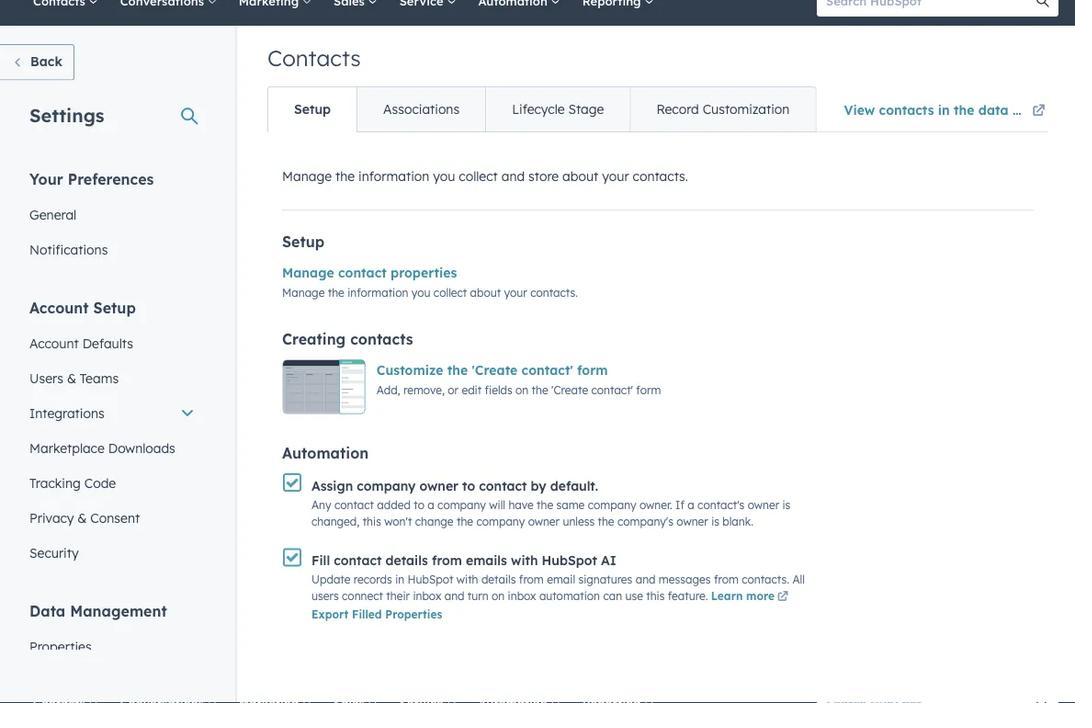 Task type: describe. For each thing, give the bounding box(es) containing it.
store
[[529, 168, 559, 184]]

company up change
[[438, 498, 486, 512]]

0 vertical spatial collect
[[459, 168, 498, 184]]

lifecycle
[[512, 101, 565, 117]]

1 horizontal spatial hubspot
[[542, 552, 598, 568]]

changed,
[[312, 515, 360, 529]]

1 vertical spatial form
[[637, 383, 661, 397]]

integrations button
[[18, 396, 206, 431]]

setup link
[[268, 87, 357, 131]]

1 a from the left
[[428, 498, 435, 512]]

search image
[[1037, 0, 1050, 7]]

privacy & consent link
[[18, 501, 206, 536]]

marketplace downloads link
[[18, 431, 206, 466]]

1 vertical spatial setup
[[282, 233, 325, 251]]

manage contact properties manage the information you collect about your contacts.
[[282, 265, 578, 299]]

2 inbox from the left
[[508, 589, 537, 603]]

& for users
[[67, 370, 76, 386]]

the right "unless"
[[598, 515, 615, 529]]

this for with
[[647, 589, 665, 603]]

data management
[[29, 602, 167, 620]]

stage
[[569, 101, 604, 117]]

fill contact details from emails with hubspot ai
[[312, 552, 617, 568]]

security
[[29, 545, 79, 561]]

contacts for creating
[[350, 330, 413, 348]]

1 horizontal spatial contacts.
[[633, 168, 689, 184]]

link opens in a new window image for learn more
[[778, 592, 789, 603]]

tracking
[[29, 475, 81, 491]]

security link
[[18, 536, 206, 570]]

0 horizontal spatial from
[[432, 552, 462, 568]]

turn
[[468, 589, 489, 603]]

view contacts in the data model ove link
[[844, 90, 1076, 131]]

& for privacy
[[78, 510, 87, 526]]

1 vertical spatial and
[[636, 573, 656, 587]]

2 vertical spatial setup
[[93, 298, 136, 317]]

1 horizontal spatial about
[[563, 168, 599, 184]]

marketplace
[[29, 440, 105, 456]]

manage contact properties link
[[282, 265, 457, 281]]

notifications link
[[18, 232, 206, 267]]

more
[[747, 589, 775, 603]]

can
[[603, 589, 622, 603]]

1 inbox from the left
[[413, 589, 442, 603]]

your
[[29, 170, 63, 188]]

customize the 'create contact' form link
[[377, 362, 608, 378]]

0 horizontal spatial is
[[712, 515, 720, 529]]

fill
[[312, 552, 330, 568]]

lifecycle stage link
[[486, 87, 630, 131]]

same
[[557, 498, 585, 512]]

customization
[[703, 101, 790, 117]]

data
[[29, 602, 66, 620]]

update
[[312, 573, 351, 587]]

0 vertical spatial information
[[359, 168, 430, 184]]

model
[[1013, 102, 1053, 118]]

account setup element
[[18, 297, 206, 570]]

0 vertical spatial setup
[[294, 101, 331, 117]]

remove,
[[404, 383, 445, 397]]

by
[[531, 477, 547, 494]]

have
[[509, 498, 534, 512]]

add,
[[377, 383, 400, 397]]

in for hubspot
[[395, 573, 405, 587]]

link opens in a new window image
[[778, 589, 789, 606]]

company up company's
[[588, 498, 637, 512]]

1 vertical spatial contact'
[[592, 383, 633, 397]]

properties
[[391, 265, 457, 281]]

the right fields
[[532, 383, 549, 397]]

their
[[386, 589, 410, 603]]

learn more link
[[711, 589, 792, 606]]

automation
[[282, 444, 369, 462]]

properties link
[[18, 629, 206, 664]]

3 manage from the top
[[282, 285, 325, 299]]

won't
[[385, 515, 412, 529]]

with inside update records in hubspot with details from email signatures and messages from contacts. all users connect their inbox and turn on inbox automation can use this feature.
[[457, 573, 479, 587]]

record customization link
[[630, 87, 816, 131]]

your preferences element
[[18, 169, 206, 267]]

2 horizontal spatial from
[[714, 573, 739, 587]]

if
[[676, 498, 685, 512]]

associations link
[[357, 87, 486, 131]]

fields
[[485, 383, 513, 397]]

unless
[[563, 515, 595, 529]]

users
[[312, 589, 339, 603]]

use
[[626, 589, 643, 603]]

properties inside the data management element
[[29, 639, 92, 655]]

0 vertical spatial form
[[577, 362, 608, 378]]

Search HubSpot search field
[[817, 0, 1043, 17]]

owner up blank.
[[748, 498, 780, 512]]

contact up will
[[479, 477, 527, 494]]

management
[[70, 602, 167, 620]]

account defaults
[[29, 335, 133, 351]]

marketplace downloads
[[29, 440, 175, 456]]

the down setup link
[[336, 168, 355, 184]]

account defaults link
[[18, 326, 206, 361]]

messages
[[659, 573, 711, 587]]

2 a from the left
[[688, 498, 695, 512]]

company down will
[[477, 515, 525, 529]]

emails
[[466, 552, 507, 568]]

owner down "have"
[[528, 515, 560, 529]]

contacts for view
[[879, 102, 935, 118]]

change
[[415, 515, 454, 529]]

users
[[29, 370, 63, 386]]

all
[[793, 573, 805, 587]]

data
[[979, 102, 1009, 118]]

users & teams
[[29, 370, 119, 386]]

added
[[377, 498, 411, 512]]

your preferences
[[29, 170, 154, 188]]

export filled properties button
[[312, 606, 443, 623]]

creating
[[282, 330, 346, 348]]

notifications
[[29, 241, 108, 257]]

details inside update records in hubspot with details from email signatures and messages from contacts. all users connect their inbox and turn on inbox automation can use this feature.
[[482, 573, 516, 587]]

general link
[[18, 197, 206, 232]]

0 vertical spatial details
[[386, 552, 428, 568]]

search button
[[1028, 0, 1059, 17]]

default.
[[550, 477, 599, 494]]

code
[[84, 475, 116, 491]]

assign company owner to contact by default. any contact added to a company will have the same company owner. if a contact's owner is changed, this won't change the company owner unless the company's owner is blank.
[[312, 477, 791, 529]]

hubspot inside update records in hubspot with details from email signatures and messages from contacts. all users connect their inbox and turn on inbox automation can use this feature.
[[408, 573, 454, 587]]



Task type: vqa. For each thing, say whether or not it's contained in the screenshot.
"progress bar"
no



Task type: locate. For each thing, give the bounding box(es) containing it.
0 vertical spatial &
[[67, 370, 76, 386]]

setup up manage contact properties link
[[282, 233, 325, 251]]

2 manage from the top
[[282, 265, 334, 281]]

on inside customize the 'create contact' form add, remove, or edit fields on the 'create contact' form
[[516, 383, 529, 397]]

1 vertical spatial this
[[647, 589, 665, 603]]

integrations
[[29, 405, 105, 421]]

2 vertical spatial contacts.
[[742, 573, 790, 587]]

1 horizontal spatial from
[[519, 573, 544, 587]]

0 horizontal spatial &
[[67, 370, 76, 386]]

any
[[312, 498, 331, 512]]

the down manage contact properties link
[[328, 285, 345, 299]]

or
[[448, 383, 459, 397]]

owner up change
[[420, 477, 459, 494]]

manage the information you collect and store about your contacts.
[[282, 168, 689, 184]]

1 vertical spatial about
[[470, 285, 501, 299]]

on inside update records in hubspot with details from email signatures and messages from contacts. all users connect their inbox and turn on inbox automation can use this feature.
[[492, 589, 505, 603]]

records
[[354, 573, 392, 587]]

creating contacts
[[282, 330, 413, 348]]

0 vertical spatial and
[[502, 168, 525, 184]]

with right emails
[[511, 552, 538, 568]]

0 vertical spatial your
[[602, 168, 629, 184]]

navigation containing setup
[[268, 86, 817, 132]]

1 vertical spatial contacts.
[[531, 285, 578, 299]]

contacts
[[268, 44, 361, 72]]

is right contact's
[[783, 498, 791, 512]]

the right change
[[457, 515, 474, 529]]

your right store
[[602, 168, 629, 184]]

properties inside button
[[386, 607, 443, 621]]

1 vertical spatial collect
[[434, 285, 467, 299]]

1 horizontal spatial contacts
[[879, 102, 935, 118]]

1 vertical spatial 'create
[[552, 383, 589, 397]]

view
[[844, 102, 875, 118]]

and left store
[[502, 168, 525, 184]]

1 horizontal spatial this
[[647, 589, 665, 603]]

link opens in a new window image for view contacts in the data model ove
[[1033, 105, 1046, 118]]

properties down data
[[29, 639, 92, 655]]

will
[[489, 498, 506, 512]]

consent
[[90, 510, 140, 526]]

update records in hubspot with details from email signatures and messages from contacts. all users connect their inbox and turn on inbox automation can use this feature.
[[312, 573, 805, 603]]

1 vertical spatial details
[[482, 573, 516, 587]]

1 vertical spatial properties
[[29, 639, 92, 655]]

you down associations link
[[433, 168, 455, 184]]

1 vertical spatial is
[[712, 515, 720, 529]]

this inside update records in hubspot with details from email signatures and messages from contacts. all users connect their inbox and turn on inbox automation can use this feature.
[[647, 589, 665, 603]]

contact up changed,
[[335, 498, 374, 512]]

preferences
[[68, 170, 154, 188]]

0 horizontal spatial and
[[445, 589, 465, 603]]

0 horizontal spatial contacts.
[[531, 285, 578, 299]]

0 horizontal spatial to
[[414, 498, 425, 512]]

0 horizontal spatial properties
[[29, 639, 92, 655]]

0 horizontal spatial contact'
[[522, 362, 573, 378]]

& right the privacy
[[78, 510, 87, 526]]

this for contact
[[363, 515, 381, 529]]

0 vertical spatial you
[[433, 168, 455, 184]]

account setup
[[29, 298, 136, 317]]

1 horizontal spatial is
[[783, 498, 791, 512]]

1 manage from the top
[[282, 168, 332, 184]]

about up the "customize the 'create contact' form" link
[[470, 285, 501, 299]]

0 horizontal spatial you
[[412, 285, 431, 299]]

signatures
[[579, 573, 633, 587]]

0 horizontal spatial your
[[504, 285, 528, 299]]

to up change
[[414, 498, 425, 512]]

2 horizontal spatial and
[[636, 573, 656, 587]]

general
[[29, 206, 77, 222]]

1 horizontal spatial details
[[482, 573, 516, 587]]

email
[[547, 573, 576, 587]]

automation
[[540, 589, 600, 603]]

owner.
[[640, 498, 673, 512]]

account
[[29, 298, 89, 317], [29, 335, 79, 351]]

company's
[[618, 515, 674, 529]]

manage for manage the information you collect and store about your contacts.
[[282, 168, 332, 184]]

contacts.
[[633, 168, 689, 184], [531, 285, 578, 299], [742, 573, 790, 587]]

1 horizontal spatial contact'
[[592, 383, 633, 397]]

a
[[428, 498, 435, 512], [688, 498, 695, 512]]

back
[[30, 53, 62, 69]]

in for the
[[939, 102, 950, 118]]

1 horizontal spatial your
[[602, 168, 629, 184]]

0 vertical spatial contacts.
[[633, 168, 689, 184]]

hubspot
[[542, 552, 598, 568], [408, 573, 454, 587]]

information inside manage contact properties manage the information you collect about your contacts.
[[348, 285, 409, 299]]

0 vertical spatial properties
[[386, 607, 443, 621]]

and up use
[[636, 573, 656, 587]]

1 account from the top
[[29, 298, 89, 317]]

contact inside manage contact properties manage the information you collect about your contacts.
[[338, 265, 387, 281]]

feature.
[[668, 589, 708, 603]]

collect
[[459, 168, 498, 184], [434, 285, 467, 299]]

record customization
[[657, 101, 790, 117]]

learn more
[[711, 589, 775, 603]]

the down 'by'
[[537, 498, 554, 512]]

1 vertical spatial hubspot
[[408, 573, 454, 587]]

'create right fields
[[552, 383, 589, 397]]

users & teams link
[[18, 361, 206, 396]]

'create
[[472, 362, 518, 378], [552, 383, 589, 397]]

link opens in a new window image
[[1033, 100, 1046, 122], [1033, 105, 1046, 118], [778, 592, 789, 603]]

in inside update records in hubspot with details from email signatures and messages from contacts. all users connect their inbox and turn on inbox automation can use this feature.
[[395, 573, 405, 587]]

contact left properties
[[338, 265, 387, 281]]

information down associations link
[[359, 168, 430, 184]]

1 horizontal spatial 'create
[[552, 383, 589, 397]]

the left data
[[954, 102, 975, 118]]

inbox right their
[[413, 589, 442, 603]]

link opens in a new window image inside learn more link
[[778, 592, 789, 603]]

1 horizontal spatial and
[[502, 168, 525, 184]]

0 vertical spatial 'create
[[472, 362, 518, 378]]

back link
[[0, 44, 74, 80]]

hubspot up email
[[542, 552, 598, 568]]

this right use
[[647, 589, 665, 603]]

teams
[[80, 370, 119, 386]]

1 vertical spatial to
[[414, 498, 425, 512]]

0 vertical spatial contacts
[[879, 102, 935, 118]]

from left emails
[[432, 552, 462, 568]]

properties down their
[[386, 607, 443, 621]]

from up 'learn' at right bottom
[[714, 573, 739, 587]]

on right fields
[[516, 383, 529, 397]]

export
[[312, 607, 349, 621]]

with up "turn"
[[457, 573, 479, 587]]

company
[[357, 477, 416, 494], [438, 498, 486, 512], [588, 498, 637, 512], [477, 515, 525, 529]]

contacts right view in the right top of the page
[[879, 102, 935, 118]]

1 horizontal spatial &
[[78, 510, 87, 526]]

1 vertical spatial on
[[492, 589, 505, 603]]

1 horizontal spatial to
[[463, 477, 476, 494]]

setup up account defaults link
[[93, 298, 136, 317]]

in left data
[[939, 102, 950, 118]]

0 horizontal spatial 'create
[[472, 362, 518, 378]]

collect left store
[[459, 168, 498, 184]]

data management element
[[18, 601, 206, 703]]

this inside assign company owner to contact by default. any contact added to a company will have the same company owner. if a contact's owner is changed, this won't change the company owner unless the company's owner is blank.
[[363, 515, 381, 529]]

0 horizontal spatial on
[[492, 589, 505, 603]]

view contacts in the data model ove
[[844, 102, 1076, 118]]

and left "turn"
[[445, 589, 465, 603]]

0 vertical spatial on
[[516, 383, 529, 397]]

1 horizontal spatial properties
[[386, 607, 443, 621]]

form
[[577, 362, 608, 378], [637, 383, 661, 397]]

to left 'by'
[[463, 477, 476, 494]]

assign
[[312, 477, 353, 494]]

0 horizontal spatial contacts
[[350, 330, 413, 348]]

0 horizontal spatial in
[[395, 573, 405, 587]]

is
[[783, 498, 791, 512], [712, 515, 720, 529]]

this left won't
[[363, 515, 381, 529]]

contact's
[[698, 498, 745, 512]]

a up change
[[428, 498, 435, 512]]

customize
[[377, 362, 444, 378]]

1 vertical spatial contacts
[[350, 330, 413, 348]]

0 vertical spatial hubspot
[[542, 552, 598, 568]]

customize the 'create contact' form add, remove, or edit fields on the 'create contact' form
[[377, 362, 661, 397]]

0 vertical spatial with
[[511, 552, 538, 568]]

your up the "customize the 'create contact' form" link
[[504, 285, 528, 299]]

contacts up 'customize'
[[350, 330, 413, 348]]

a right if
[[688, 498, 695, 512]]

0 horizontal spatial hubspot
[[408, 573, 454, 587]]

in up their
[[395, 573, 405, 587]]

you inside manage contact properties manage the information you collect about your contacts.
[[412, 285, 431, 299]]

company up added
[[357, 477, 416, 494]]

the inside manage contact properties manage the information you collect about your contacts.
[[328, 285, 345, 299]]

2 horizontal spatial contacts.
[[742, 573, 790, 587]]

2 account from the top
[[29, 335, 79, 351]]

details up their
[[386, 552, 428, 568]]

'create up fields
[[472, 362, 518, 378]]

properties
[[386, 607, 443, 621], [29, 639, 92, 655]]

1 horizontal spatial in
[[939, 102, 950, 118]]

tracking code
[[29, 475, 116, 491]]

export filled properties
[[312, 607, 443, 621]]

1 vertical spatial information
[[348, 285, 409, 299]]

navigation
[[268, 86, 817, 132]]

inbox right "turn"
[[508, 589, 537, 603]]

in inside view contacts in the data model ove link
[[939, 102, 950, 118]]

owner down if
[[677, 515, 709, 529]]

you down properties
[[412, 285, 431, 299]]

1 horizontal spatial with
[[511, 552, 538, 568]]

0 vertical spatial account
[[29, 298, 89, 317]]

0 horizontal spatial about
[[470, 285, 501, 299]]

contact up records
[[334, 552, 382, 568]]

account for account setup
[[29, 298, 89, 317]]

& right users
[[67, 370, 76, 386]]

blank.
[[723, 515, 754, 529]]

0 horizontal spatial a
[[428, 498, 435, 512]]

privacy
[[29, 510, 74, 526]]

1 vertical spatial in
[[395, 573, 405, 587]]

settings
[[29, 103, 104, 126]]

this
[[363, 515, 381, 529], [647, 589, 665, 603]]

&
[[67, 370, 76, 386], [78, 510, 87, 526]]

1 horizontal spatial form
[[637, 383, 661, 397]]

about right store
[[563, 168, 599, 184]]

1 vertical spatial you
[[412, 285, 431, 299]]

account up account defaults
[[29, 298, 89, 317]]

0 horizontal spatial inbox
[[413, 589, 442, 603]]

0 vertical spatial manage
[[282, 168, 332, 184]]

about
[[563, 168, 599, 184], [470, 285, 501, 299]]

0 vertical spatial is
[[783, 498, 791, 512]]

ove
[[1057, 102, 1076, 118]]

information down manage contact properties link
[[348, 285, 409, 299]]

on right "turn"
[[492, 589, 505, 603]]

0 horizontal spatial with
[[457, 573, 479, 587]]

defaults
[[82, 335, 133, 351]]

0 horizontal spatial this
[[363, 515, 381, 529]]

ai
[[601, 552, 617, 568]]

1 vertical spatial manage
[[282, 265, 334, 281]]

0 vertical spatial to
[[463, 477, 476, 494]]

0 vertical spatial about
[[563, 168, 599, 184]]

hubspot up their
[[408, 573, 454, 587]]

1 horizontal spatial a
[[688, 498, 695, 512]]

1 vertical spatial with
[[457, 573, 479, 587]]

the up or
[[448, 362, 468, 378]]

from left email
[[519, 573, 544, 587]]

tracking code link
[[18, 466, 206, 501]]

details down emails
[[482, 573, 516, 587]]

contacts. inside update records in hubspot with details from email signatures and messages from contacts. all users connect their inbox and turn on inbox automation can use this feature.
[[742, 573, 790, 587]]

0 vertical spatial in
[[939, 102, 950, 118]]

1 horizontal spatial on
[[516, 383, 529, 397]]

1 horizontal spatial inbox
[[508, 589, 537, 603]]

manage for manage contact properties manage the information you collect about your contacts.
[[282, 265, 334, 281]]

edit
[[462, 383, 482, 397]]

information
[[359, 168, 430, 184], [348, 285, 409, 299]]

record
[[657, 101, 699, 117]]

1 vertical spatial &
[[78, 510, 87, 526]]

about inside manage contact properties manage the information you collect about your contacts.
[[470, 285, 501, 299]]

setup down contacts
[[294, 101, 331, 117]]

collect inside manage contact properties manage the information you collect about your contacts.
[[434, 285, 467, 299]]

lifecycle stage
[[512, 101, 604, 117]]

0 horizontal spatial details
[[386, 552, 428, 568]]

2 vertical spatial manage
[[282, 285, 325, 299]]

collect down properties
[[434, 285, 467, 299]]

1 vertical spatial your
[[504, 285, 528, 299]]

2 vertical spatial and
[[445, 589, 465, 603]]

account up users
[[29, 335, 79, 351]]

account for account defaults
[[29, 335, 79, 351]]

0 horizontal spatial form
[[577, 362, 608, 378]]

0 vertical spatial contact'
[[522, 362, 573, 378]]

0 vertical spatial this
[[363, 515, 381, 529]]

contacts. inside manage contact properties manage the information you collect about your contacts.
[[531, 285, 578, 299]]

contact
[[338, 265, 387, 281], [479, 477, 527, 494], [335, 498, 374, 512], [334, 552, 382, 568]]

you
[[433, 168, 455, 184], [412, 285, 431, 299]]

1 horizontal spatial you
[[433, 168, 455, 184]]

associations
[[383, 101, 460, 117]]

is down contact's
[[712, 515, 720, 529]]

and
[[502, 168, 525, 184], [636, 573, 656, 587], [445, 589, 465, 603]]

your inside manage contact properties manage the information you collect about your contacts.
[[504, 285, 528, 299]]

1 vertical spatial account
[[29, 335, 79, 351]]



